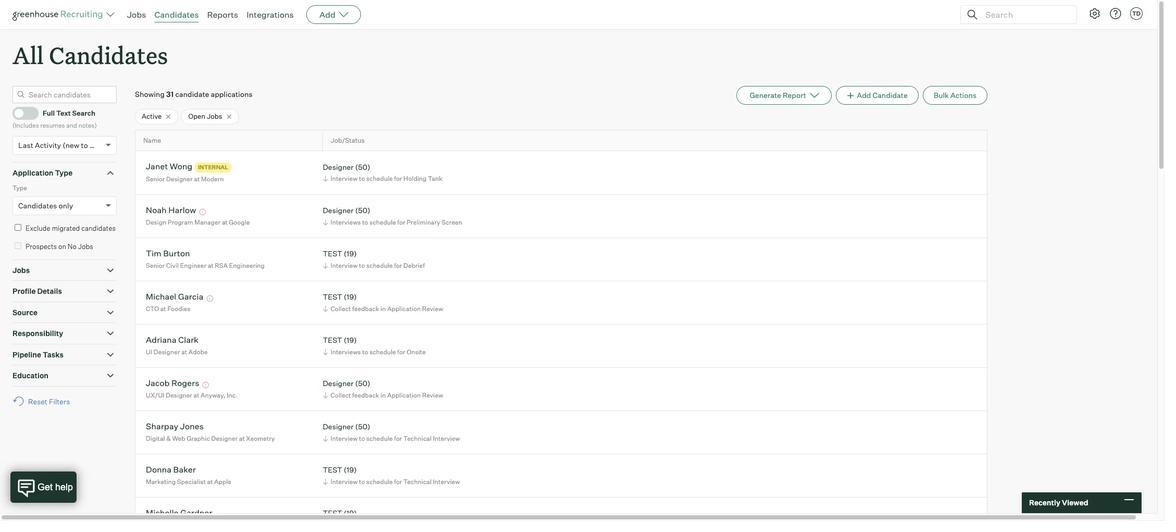 Task type: describe. For each thing, give the bounding box(es) containing it.
designer (50) interviews to schedule for preliminary screen
[[323, 206, 462, 226]]

janet
[[146, 161, 168, 172]]

collect for jacob rogers
[[331, 391, 351, 399]]

jobs up the profile
[[13, 266, 30, 274]]

for for burton
[[394, 262, 402, 269]]

design program manager at google
[[146, 218, 250, 226]]

jacob rogers
[[146, 378, 199, 388]]

sharpay jones digital & web graphic designer at xeometry
[[146, 421, 275, 442]]

foodies
[[167, 305, 191, 313]]

at inside adriana clark ui designer at adobe
[[181, 348, 187, 356]]

interview to schedule for technical interview link for baker
[[321, 477, 463, 487]]

jobs link
[[127, 9, 146, 20]]

applications
[[211, 90, 253, 99]]

at down rogers
[[194, 391, 199, 399]]

graphic
[[187, 435, 210, 442]]

&
[[166, 435, 171, 442]]

debrief
[[404, 262, 425, 269]]

pipeline
[[13, 350, 41, 359]]

actions
[[951, 91, 977, 100]]

jobs right open
[[207, 112, 222, 120]]

test (19)
[[323, 509, 357, 518]]

last activity (new to old) option
[[18, 141, 103, 149]]

pipeline tasks
[[13, 350, 64, 359]]

specialist
[[177, 478, 206, 486]]

technical for sharpay jones
[[404, 435, 432, 442]]

recently viewed
[[1030, 498, 1089, 507]]

ui
[[146, 348, 152, 356]]

to for test (19) interview to schedule for technical interview
[[359, 478, 365, 486]]

michael garcia
[[146, 291, 203, 302]]

wong
[[170, 161, 192, 172]]

engineer
[[180, 262, 207, 269]]

manager
[[195, 218, 221, 226]]

application for michael garcia
[[387, 305, 421, 313]]

cto at foodies
[[146, 305, 191, 313]]

apple
[[214, 478, 232, 486]]

at left google
[[222, 218, 228, 226]]

ux/ui
[[146, 391, 164, 399]]

michael garcia link
[[146, 291, 203, 303]]

(50) for janet wong
[[355, 163, 370, 171]]

all candidates
[[13, 40, 168, 70]]

checkmark image
[[17, 109, 25, 116]]

prospects
[[26, 242, 57, 251]]

noah
[[146, 205, 167, 215]]

cto
[[146, 305, 159, 313]]

add for add candidate
[[857, 91, 871, 100]]

0 vertical spatial application
[[13, 168, 53, 177]]

interview to schedule for technical interview link for jones
[[321, 433, 463, 443]]

add candidate
[[857, 91, 908, 100]]

a follow-up was set for sep 22, 2023 for noah harlow image
[[198, 209, 207, 215]]

to for last activity (new to old)
[[81, 141, 88, 149]]

designer inside designer (50) interviews to schedule for preliminary screen
[[323, 206, 354, 215]]

collect feedback in application review link for michael garcia
[[321, 304, 446, 314]]

type element
[[13, 183, 117, 222]]

designer inside sharpay jones digital & web graphic designer at xeometry
[[211, 435, 238, 442]]

candidates only
[[18, 201, 73, 210]]

td button
[[1131, 7, 1143, 20]]

to for test (19) interview to schedule for debrief
[[359, 262, 365, 269]]

tasks
[[43, 350, 64, 359]]

(50) for noah harlow
[[355, 206, 370, 215]]

0 vertical spatial type
[[55, 168, 73, 177]]

candidate
[[873, 91, 908, 100]]

garcia
[[178, 291, 203, 302]]

senior inside 'tim burton senior civil engineer at rsa engineering'
[[146, 262, 165, 269]]

at right the cto
[[160, 305, 166, 313]]

migrated
[[52, 224, 80, 232]]

for inside designer (50) interview to schedule for holding tank
[[394, 175, 402, 183]]

prospects on no jobs
[[26, 242, 93, 251]]

generate report
[[750, 91, 807, 100]]

adriana
[[146, 335, 177, 345]]

in for jacob rogers
[[381, 391, 386, 399]]

add candidate link
[[836, 86, 919, 105]]

tank
[[428, 175, 443, 183]]

(19) for tim burton
[[344, 249, 357, 258]]

generate report button
[[737, 86, 832, 105]]

onsite
[[407, 348, 426, 356]]

engineering
[[229, 262, 265, 269]]

in for michael garcia
[[381, 305, 386, 313]]

technical for donna baker
[[404, 478, 432, 486]]

(new
[[63, 141, 80, 149]]

test (19) interview to schedule for debrief
[[323, 249, 425, 269]]

review for michael garcia
[[422, 305, 443, 313]]

feedback for michael garcia
[[352, 305, 379, 313]]

jacob
[[146, 378, 170, 388]]

noah harlow link
[[146, 205, 196, 217]]

1 vertical spatial type
[[13, 184, 27, 192]]

gardner
[[180, 508, 212, 518]]

candidates for candidates
[[155, 9, 199, 20]]

at inside sharpay jones digital & web graphic designer at xeometry
[[239, 435, 245, 442]]

(19) for donna baker
[[344, 466, 357, 474]]

candidates only option
[[18, 201, 73, 210]]

bulk
[[934, 91, 949, 100]]

integrations link
[[247, 9, 294, 20]]

designer inside designer (50) interview to schedule for holding tank
[[323, 163, 354, 171]]

report
[[783, 91, 807, 100]]

designer inside designer (50) collect feedback in application review
[[323, 379, 354, 388]]

schedule for jones
[[366, 435, 393, 442]]

candidates link
[[155, 9, 199, 20]]

designer (50) interview to schedule for holding tank
[[323, 163, 443, 183]]

michael
[[146, 291, 176, 302]]

designer inside designer (50) interview to schedule for technical interview
[[323, 422, 354, 431]]

(includes
[[13, 122, 39, 129]]

for for clark
[[397, 348, 405, 356]]

generate
[[750, 91, 782, 100]]

application type
[[13, 168, 73, 177]]

(50) inside designer (50) interview to schedule for technical interview
[[355, 422, 370, 431]]

open jobs
[[188, 112, 222, 120]]

Search text field
[[983, 7, 1068, 22]]

only
[[59, 201, 73, 210]]

bulk actions link
[[923, 86, 988, 105]]

on
[[58, 242, 66, 251]]

baker
[[173, 464, 196, 475]]

and
[[66, 122, 77, 129]]

to for designer (50) interview to schedule for technical interview
[[359, 435, 365, 442]]

michael garcia has been in application review for more than 5 days image
[[205, 296, 215, 302]]

donna
[[146, 464, 172, 475]]

schedule for baker
[[366, 478, 393, 486]]

exclude
[[26, 224, 50, 232]]

senior designer at modern
[[146, 175, 224, 183]]

collect feedback in application review link for jacob rogers
[[321, 390, 446, 400]]

source
[[13, 308, 38, 317]]

burton
[[163, 248, 190, 259]]

at inside donna baker marketing specialist at apple
[[207, 478, 213, 486]]

civil
[[166, 262, 179, 269]]



Task type: vqa. For each thing, say whether or not it's contained in the screenshot.
9 link
no



Task type: locate. For each thing, give the bounding box(es) containing it.
schedule inside designer (50) interviews to schedule for preliminary screen
[[370, 218, 396, 226]]

collect feedback in application review link up test (19) interviews to schedule for onsite
[[321, 304, 446, 314]]

preliminary
[[407, 218, 440, 226]]

interviews to schedule for preliminary screen link
[[321, 217, 465, 227]]

review up onsite
[[422, 305, 443, 313]]

1 vertical spatial review
[[422, 391, 443, 399]]

showing
[[135, 90, 165, 99]]

google
[[229, 218, 250, 226]]

(19) inside test (19) interview to schedule for technical interview
[[344, 466, 357, 474]]

rsa
[[215, 262, 228, 269]]

2 test from the top
[[323, 293, 342, 301]]

candidates down "jobs" link
[[49, 40, 168, 70]]

0 vertical spatial collect
[[331, 305, 351, 313]]

at left rsa
[[208, 262, 214, 269]]

anyway,
[[201, 391, 225, 399]]

2 (50) from the top
[[355, 206, 370, 215]]

at left modern
[[194, 175, 200, 183]]

2 vertical spatial candidates
[[18, 201, 57, 210]]

0 vertical spatial senior
[[146, 175, 165, 183]]

feedback inside designer (50) collect feedback in application review
[[352, 391, 379, 399]]

screen
[[442, 218, 462, 226]]

to for test (19) interviews to schedule for onsite
[[362, 348, 368, 356]]

0 vertical spatial feedback
[[352, 305, 379, 313]]

full
[[43, 109, 55, 117]]

review
[[422, 305, 443, 313], [422, 391, 443, 399]]

2 review from the top
[[422, 391, 443, 399]]

senior down janet on the top left of page
[[146, 175, 165, 183]]

text
[[56, 109, 71, 117]]

name
[[143, 136, 161, 144]]

add for add
[[319, 9, 336, 20]]

inc.
[[227, 391, 238, 399]]

last
[[18, 141, 33, 149]]

interview inside designer (50) interview to schedule for holding tank
[[331, 175, 358, 183]]

1 interviews from the top
[[331, 218, 361, 226]]

0 vertical spatial review
[[422, 305, 443, 313]]

job/status
[[331, 136, 365, 144]]

2 in from the top
[[381, 391, 386, 399]]

open
[[188, 112, 205, 120]]

collect inside test (19) collect feedback in application review
[[331, 305, 351, 313]]

3 (19) from the top
[[344, 336, 357, 345]]

schedule up test (19) interview to schedule for technical interview
[[366, 435, 393, 442]]

interview to schedule for technical interview link
[[321, 433, 463, 443], [321, 477, 463, 487]]

2 interview to schedule for technical interview link from the top
[[321, 477, 463, 487]]

designer (50) interview to schedule for technical interview
[[323, 422, 460, 442]]

interview for designer (50) interview to schedule for technical interview
[[331, 435, 358, 442]]

Exclude migrated candidates checkbox
[[15, 224, 21, 231]]

review inside designer (50) collect feedback in application review
[[422, 391, 443, 399]]

add inside add candidate link
[[857, 91, 871, 100]]

(50) up the interview to schedule for holding tank link
[[355, 163, 370, 171]]

for inside test (19) interview to schedule for debrief
[[394, 262, 402, 269]]

reports
[[207, 9, 238, 20]]

interview to schedule for debrief link
[[321, 260, 428, 270]]

1 vertical spatial add
[[857, 91, 871, 100]]

sharpay
[[146, 421, 178, 432]]

to for designer (50) interview to schedule for holding tank
[[359, 175, 365, 183]]

for left holding
[[394, 175, 402, 183]]

1 vertical spatial interviews
[[331, 348, 361, 356]]

michelle gardner
[[146, 508, 212, 518]]

test for donna baker
[[323, 466, 342, 474]]

type
[[55, 168, 73, 177], [13, 184, 27, 192]]

jacob rogers has been in application review for more than 5 days image
[[201, 382, 211, 388]]

interview inside test (19) interview to schedule for debrief
[[331, 262, 358, 269]]

for for jones
[[394, 435, 402, 442]]

in inside designer (50) collect feedback in application review
[[381, 391, 386, 399]]

senior down tim
[[146, 262, 165, 269]]

collect for michael garcia
[[331, 305, 351, 313]]

donna baker marketing specialist at apple
[[146, 464, 232, 486]]

2 technical from the top
[[404, 478, 432, 486]]

(50) inside designer (50) collect feedback in application review
[[355, 379, 370, 388]]

0 vertical spatial candidates
[[155, 9, 199, 20]]

2 feedback from the top
[[352, 391, 379, 399]]

to inside test (19) interview to schedule for debrief
[[359, 262, 365, 269]]

reports link
[[207, 9, 238, 20]]

greenhouse recruiting image
[[13, 8, 106, 21]]

1 vertical spatial feedback
[[352, 391, 379, 399]]

candidates for candidates only
[[18, 201, 57, 210]]

filters
[[49, 397, 70, 406]]

in up test (19) interviews to schedule for onsite
[[381, 305, 386, 313]]

3 (50) from the top
[[355, 379, 370, 388]]

resumes
[[40, 122, 65, 129]]

(50) down designer (50) collect feedback in application review on the bottom left of page
[[355, 422, 370, 431]]

for left debrief
[[394, 262, 402, 269]]

schedule inside designer (50) interview to schedule for technical interview
[[366, 435, 393, 442]]

donna baker link
[[146, 464, 196, 476]]

schedule inside test (19) interview to schedule for technical interview
[[366, 478, 393, 486]]

application up designer (50) interview to schedule for technical interview at the left
[[387, 391, 421, 399]]

at left apple
[[207, 478, 213, 486]]

(50) up interviews to schedule for preliminary screen 'link'
[[355, 206, 370, 215]]

schedule left holding
[[366, 175, 393, 183]]

for inside test (19) interviews to schedule for onsite
[[397, 348, 405, 356]]

showing 31 candidate applications
[[135, 90, 253, 99]]

application down the last
[[13, 168, 53, 177]]

at
[[194, 175, 200, 183], [222, 218, 228, 226], [208, 262, 214, 269], [160, 305, 166, 313], [181, 348, 187, 356], [194, 391, 199, 399], [239, 435, 245, 442], [207, 478, 213, 486]]

schedule
[[366, 175, 393, 183], [370, 218, 396, 226], [366, 262, 393, 269], [370, 348, 396, 356], [366, 435, 393, 442], [366, 478, 393, 486]]

1 vertical spatial collect
[[331, 391, 351, 399]]

5 test from the top
[[323, 509, 342, 518]]

for for baker
[[394, 478, 402, 486]]

2 senior from the top
[[146, 262, 165, 269]]

test inside test (19) interview to schedule for technical interview
[[323, 466, 342, 474]]

4 test from the top
[[323, 466, 342, 474]]

interview to schedule for technical interview link down designer (50) interview to schedule for technical interview at the left
[[321, 477, 463, 487]]

test for adriana clark
[[323, 336, 342, 345]]

Prospects on No Jobs checkbox
[[15, 242, 21, 249]]

schedule inside designer (50) interview to schedule for holding tank
[[366, 175, 393, 183]]

application for jacob rogers
[[387, 391, 421, 399]]

activity
[[35, 141, 61, 149]]

schedule inside test (19) interviews to schedule for onsite
[[370, 348, 396, 356]]

rogers
[[172, 378, 199, 388]]

schedule up test (19) interview to schedule for debrief
[[370, 218, 396, 226]]

0 vertical spatial collect feedback in application review link
[[321, 304, 446, 314]]

application
[[13, 168, 53, 177], [387, 305, 421, 313], [387, 391, 421, 399]]

(50) inside designer (50) interviews to schedule for preliminary screen
[[355, 206, 370, 215]]

adriana clark ui designer at adobe
[[146, 335, 208, 356]]

1 vertical spatial candidates
[[49, 40, 168, 70]]

to inside designer (50) interviews to schedule for preliminary screen
[[362, 218, 368, 226]]

feedback up test (19) interviews to schedule for onsite
[[352, 305, 379, 313]]

feedback inside test (19) collect feedback in application review
[[352, 305, 379, 313]]

to inside designer (50) interview to schedule for technical interview
[[359, 435, 365, 442]]

michelle gardner link
[[146, 508, 212, 520]]

feedback for jacob rogers
[[352, 391, 379, 399]]

1 technical from the top
[[404, 435, 432, 442]]

1 vertical spatial in
[[381, 391, 386, 399]]

test inside test (19) collect feedback in application review
[[323, 293, 342, 301]]

interview to schedule for technical interview link up test (19) interview to schedule for technical interview
[[321, 433, 463, 443]]

interviews for designer
[[331, 218, 361, 226]]

candidates right "jobs" link
[[155, 9, 199, 20]]

for down designer (50) interview to schedule for technical interview at the left
[[394, 478, 402, 486]]

test inside test (19) interview to schedule for debrief
[[323, 249, 342, 258]]

0 vertical spatial in
[[381, 305, 386, 313]]

reset filters button
[[13, 392, 75, 411]]

to inside test (19) interview to schedule for technical interview
[[359, 478, 365, 486]]

for inside designer (50) interviews to schedule for preliminary screen
[[397, 218, 405, 226]]

application inside test (19) collect feedback in application review
[[387, 305, 421, 313]]

0 vertical spatial technical
[[404, 435, 432, 442]]

clark
[[178, 335, 199, 345]]

type down last activity (new to old) option on the left of page
[[55, 168, 73, 177]]

review inside test (19) collect feedback in application review
[[422, 305, 443, 313]]

no
[[68, 242, 77, 251]]

4 (19) from the top
[[344, 466, 357, 474]]

jacob rogers link
[[146, 378, 199, 390]]

1 horizontal spatial type
[[55, 168, 73, 177]]

technical inside test (19) interview to schedule for technical interview
[[404, 478, 432, 486]]

1 senior from the top
[[146, 175, 165, 183]]

noah harlow
[[146, 205, 196, 215]]

test for tim burton
[[323, 249, 342, 258]]

add inside add popup button
[[319, 9, 336, 20]]

at inside 'tim burton senior civil engineer at rsa engineering'
[[208, 262, 214, 269]]

1 vertical spatial collect feedback in application review link
[[321, 390, 446, 400]]

to inside test (19) interviews to schedule for onsite
[[362, 348, 368, 356]]

responsibility
[[13, 329, 63, 338]]

2 interviews from the top
[[331, 348, 361, 356]]

candidates
[[81, 224, 116, 232]]

1 review from the top
[[422, 305, 443, 313]]

collect inside designer (50) collect feedback in application review
[[331, 391, 351, 399]]

to for designer (50) interviews to schedule for preliminary screen
[[362, 218, 368, 226]]

jobs right no
[[78, 242, 93, 251]]

(19) for adriana clark
[[344, 336, 357, 345]]

td
[[1133, 10, 1141, 17]]

at down clark
[[181, 348, 187, 356]]

5 (19) from the top
[[344, 509, 357, 518]]

1 vertical spatial interview to schedule for technical interview link
[[321, 477, 463, 487]]

(19)
[[344, 249, 357, 258], [344, 293, 357, 301], [344, 336, 357, 345], [344, 466, 357, 474], [344, 509, 357, 518]]

(50) inside designer (50) interview to schedule for holding tank
[[355, 163, 370, 171]]

1 collect feedback in application review link from the top
[[321, 304, 446, 314]]

(19) inside test (19) collect feedback in application review
[[344, 293, 357, 301]]

at left xeometry
[[239, 435, 245, 442]]

candidate
[[175, 90, 209, 99]]

program
[[168, 218, 193, 226]]

candidate reports are now available! apply filters and select "view in app" element
[[737, 86, 832, 105]]

to inside designer (50) interview to schedule for holding tank
[[359, 175, 365, 183]]

schedule for burton
[[366, 262, 393, 269]]

profile details
[[13, 287, 62, 296]]

interviews inside test (19) interviews to schedule for onsite
[[331, 348, 361, 356]]

collect feedback in application review link up designer (50) interview to schedule for technical interview at the left
[[321, 390, 446, 400]]

janet wong link
[[146, 161, 192, 173]]

(19) inside test (19) interviews to schedule for onsite
[[344, 336, 357, 345]]

0 horizontal spatial add
[[319, 9, 336, 20]]

harlow
[[168, 205, 196, 215]]

application down debrief
[[387, 305, 421, 313]]

candidates inside type element
[[18, 201, 57, 210]]

schedule left onsite
[[370, 348, 396, 356]]

0 vertical spatial interview to schedule for technical interview link
[[321, 433, 463, 443]]

interviews for test
[[331, 348, 361, 356]]

collect feedback in application review link
[[321, 304, 446, 314], [321, 390, 446, 400]]

schedule inside test (19) interview to schedule for debrief
[[366, 262, 393, 269]]

for left the preliminary
[[397, 218, 405, 226]]

in inside test (19) collect feedback in application review
[[381, 305, 386, 313]]

active
[[142, 112, 162, 120]]

design
[[146, 218, 166, 226]]

search
[[72, 109, 95, 117]]

feedback down the interviews to schedule for onsite link
[[352, 391, 379, 399]]

1 interview to schedule for technical interview link from the top
[[321, 433, 463, 443]]

tim
[[146, 248, 161, 259]]

0 horizontal spatial type
[[13, 184, 27, 192]]

xeometry
[[246, 435, 275, 442]]

1 collect from the top
[[331, 305, 351, 313]]

interview for designer (50) interview to schedule for holding tank
[[331, 175, 358, 183]]

designer inside adriana clark ui designer at adobe
[[154, 348, 180, 356]]

interviews inside designer (50) interviews to schedule for preliminary screen
[[331, 218, 361, 226]]

reset
[[28, 397, 47, 406]]

for left onsite
[[397, 348, 405, 356]]

test inside test (19) interviews to schedule for onsite
[[323, 336, 342, 345]]

all
[[13, 40, 44, 70]]

education
[[13, 371, 48, 380]]

3 test from the top
[[323, 336, 342, 345]]

0 vertical spatial add
[[319, 9, 336, 20]]

test (19) collect feedback in application review
[[323, 293, 443, 313]]

1 horizontal spatial add
[[857, 91, 871, 100]]

candidates up exclude
[[18, 201, 57, 210]]

1 vertical spatial senior
[[146, 262, 165, 269]]

type down application type
[[13, 184, 27, 192]]

application inside designer (50) collect feedback in application review
[[387, 391, 421, 399]]

in up designer (50) interview to schedule for technical interview at the left
[[381, 391, 386, 399]]

review down onsite
[[422, 391, 443, 399]]

feedback
[[352, 305, 379, 313], [352, 391, 379, 399]]

2 (19) from the top
[[344, 293, 357, 301]]

jobs left candidates link
[[127, 9, 146, 20]]

31
[[166, 90, 174, 99]]

for
[[394, 175, 402, 183], [397, 218, 405, 226], [394, 262, 402, 269], [397, 348, 405, 356], [394, 435, 402, 442], [394, 478, 402, 486]]

interview for test (19) interview to schedule for technical interview
[[331, 478, 358, 486]]

details
[[37, 287, 62, 296]]

4 (50) from the top
[[355, 422, 370, 431]]

1 (19) from the top
[[344, 249, 357, 258]]

schedule down designer (50) interview to schedule for technical interview at the left
[[366, 478, 393, 486]]

(50) down the interviews to schedule for onsite link
[[355, 379, 370, 388]]

1 vertical spatial application
[[387, 305, 421, 313]]

Search candidates field
[[13, 86, 117, 103]]

old)
[[90, 141, 103, 149]]

review for jacob rogers
[[422, 391, 443, 399]]

1 in from the top
[[381, 305, 386, 313]]

configure image
[[1089, 7, 1102, 20]]

exclude migrated candidates
[[26, 224, 116, 232]]

interview for test (19) interview to schedule for debrief
[[331, 262, 358, 269]]

for up test (19) interview to schedule for technical interview
[[394, 435, 402, 442]]

for inside test (19) interview to schedule for technical interview
[[394, 478, 402, 486]]

digital
[[146, 435, 165, 442]]

1 vertical spatial technical
[[404, 478, 432, 486]]

(19) inside test (19) interview to schedule for debrief
[[344, 249, 357, 258]]

td button
[[1129, 5, 1145, 22]]

schedule for clark
[[370, 348, 396, 356]]

2 vertical spatial application
[[387, 391, 421, 399]]

interviews to schedule for onsite link
[[321, 347, 429, 357]]

technical inside designer (50) interview to schedule for technical interview
[[404, 435, 432, 442]]

last activity (new to old)
[[18, 141, 103, 149]]

integrations
[[247, 9, 294, 20]]

1 (50) from the top
[[355, 163, 370, 171]]

0 vertical spatial interviews
[[331, 218, 361, 226]]

designer
[[323, 163, 354, 171], [166, 175, 193, 183], [323, 206, 354, 215], [154, 348, 180, 356], [323, 379, 354, 388], [166, 391, 192, 399], [323, 422, 354, 431], [211, 435, 238, 442]]

for inside designer (50) interview to schedule for technical interview
[[394, 435, 402, 442]]

2 collect feedback in application review link from the top
[[321, 390, 446, 400]]

(50) for jacob rogers
[[355, 379, 370, 388]]

jobs
[[127, 9, 146, 20], [207, 112, 222, 120], [78, 242, 93, 251], [13, 266, 30, 274]]

1 feedback from the top
[[352, 305, 379, 313]]

schedule left debrief
[[366, 262, 393, 269]]

2 collect from the top
[[331, 391, 351, 399]]

1 test from the top
[[323, 249, 342, 258]]



